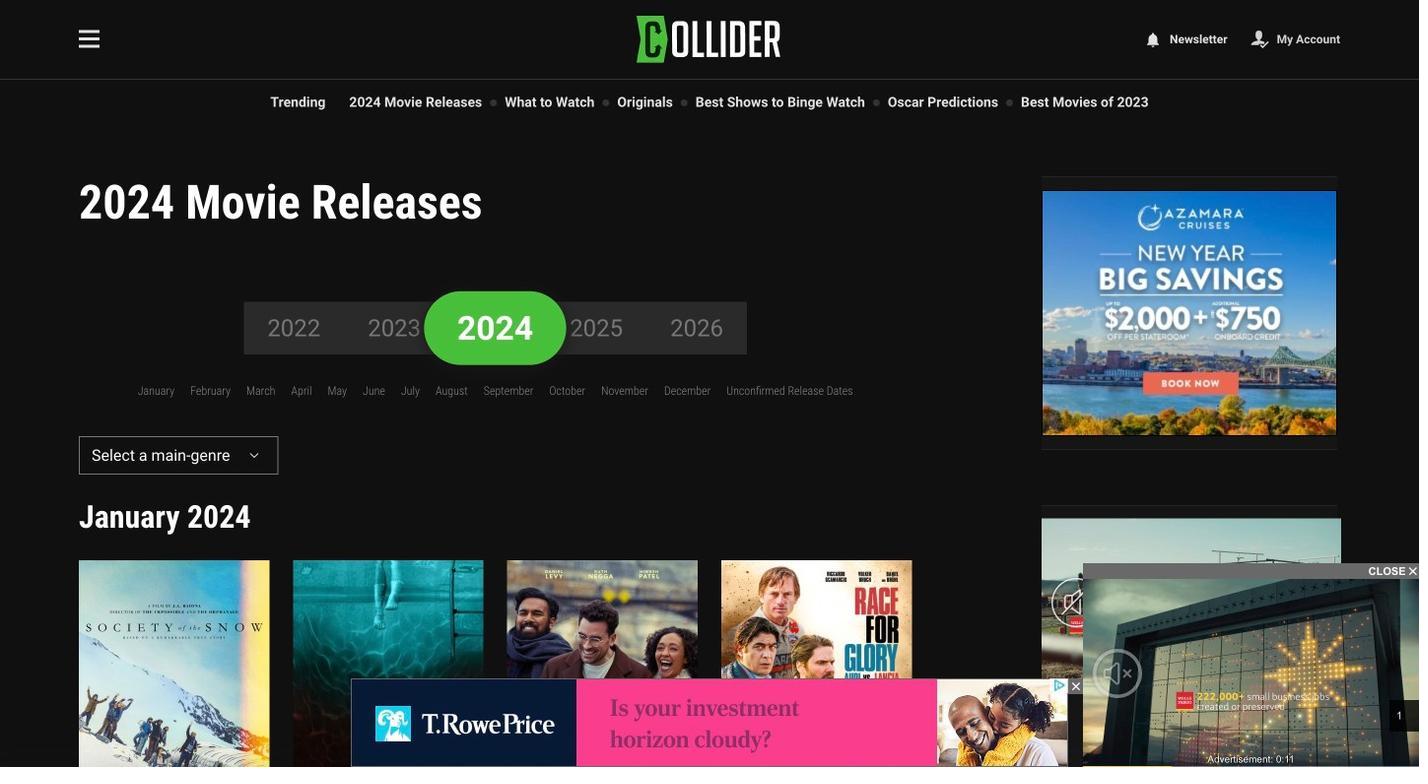 Task type: vqa. For each thing, say whether or not it's contained in the screenshot.
best-korean-dramas 1 image
no



Task type: describe. For each thing, give the bounding box(es) containing it.
the poster for society of the snow image
[[79, 561, 269, 768]]

collider logo image
[[637, 16, 783, 63]]



Task type: locate. For each thing, give the bounding box(es) containing it.
good grief netflix poster image
[[507, 561, 698, 768]]

night swim film poster image
[[293, 561, 484, 768]]

advertisement element
[[1042, 190, 1338, 437], [351, 679, 1069, 768], [1042, 688, 1338, 768]]

video player region
[[1083, 580, 1420, 768]]

section
[[1039, 174, 1342, 768]]

daniel brühl, riccardo scamarcio, and volker bruch on the poster for race for glory: audi vs. lancia. image
[[722, 561, 912, 768]]



